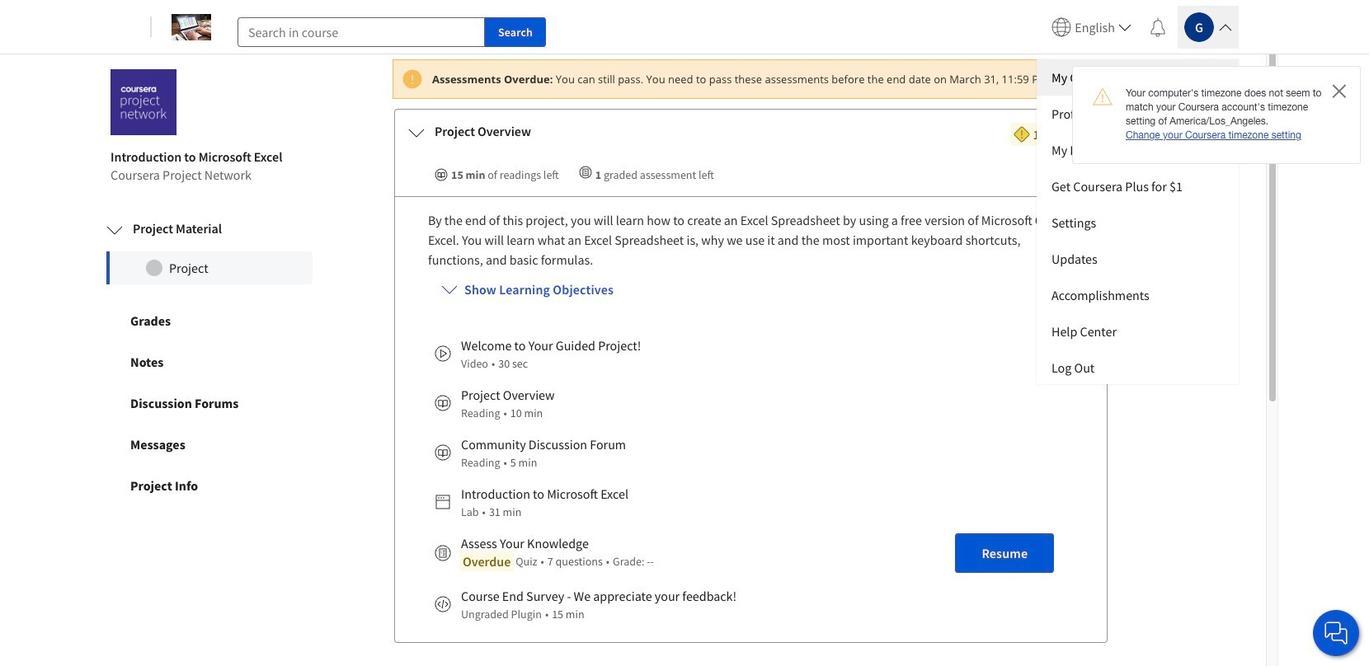 Task type: vqa. For each thing, say whether or not it's contained in the screenshot.
the Specialization to the right
no



Task type: locate. For each thing, give the bounding box(es) containing it.
help center image
[[1327, 624, 1347, 644]]

menu
[[1037, 59, 1240, 384]]

Search in course text field
[[238, 17, 485, 47]]

timezone mismatch warning modal dialog
[[1073, 66, 1362, 164]]

coursera project network image
[[111, 69, 177, 135]]

name home page | coursera image
[[172, 14, 211, 40]]



